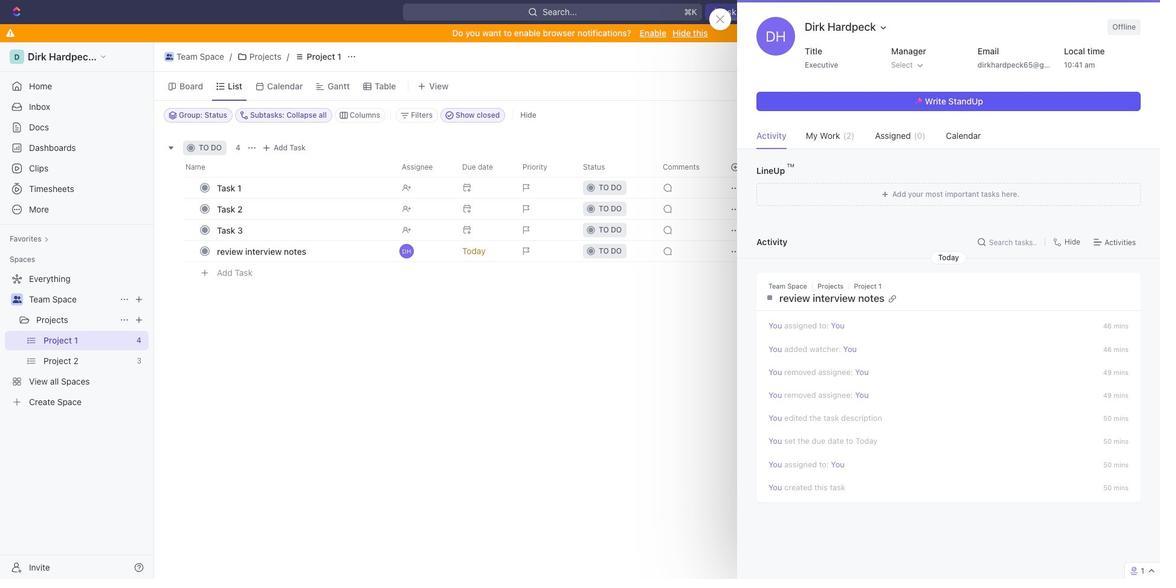 Task type: locate. For each thing, give the bounding box(es) containing it.
tree inside sidebar 'navigation'
[[5, 270, 149, 412]]

user group image
[[12, 296, 21, 304]]

user group image
[[166, 54, 173, 60]]

tree
[[5, 270, 149, 412]]

Search tasks.. text field
[[990, 233, 1041, 252]]

dirk hardpeck's workspace, , element
[[10, 50, 24, 64]]



Task type: describe. For each thing, give the bounding box(es) containing it.
Search tasks... text field
[[1033, 106, 1154, 125]]

sidebar navigation
[[0, 42, 157, 580]]



Task type: vqa. For each thing, say whether or not it's contained in the screenshot.
Search tasks.. text field
yes



